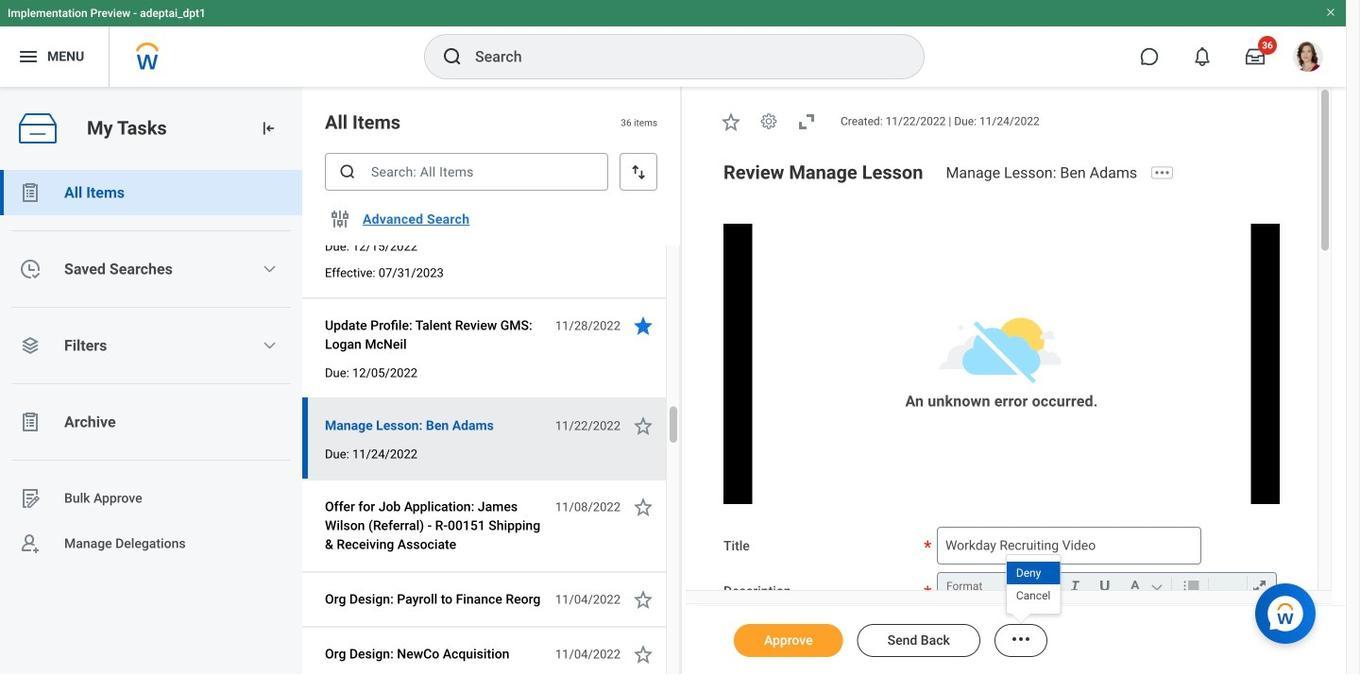 Task type: describe. For each thing, give the bounding box(es) containing it.
0 vertical spatial star image
[[720, 110, 742, 133]]

2 vertical spatial star image
[[632, 643, 655, 666]]

close environment banner image
[[1325, 7, 1337, 18]]

sort image
[[629, 162, 648, 181]]

italic image
[[1063, 575, 1088, 598]]

3 star image from the top
[[632, 588, 655, 611]]

0 horizontal spatial search image
[[338, 162, 357, 181]]

bold image
[[1033, 575, 1059, 598]]

item list element
[[302, 87, 682, 674]]

fullscreen image
[[795, 110, 818, 133]]

0 vertical spatial search image
[[441, 45, 464, 68]]

configure image
[[329, 208, 351, 230]]

Search Workday  search field
[[475, 36, 885, 77]]

1 clipboard image from the top
[[19, 181, 42, 204]]

user plus image
[[19, 533, 42, 555]]

inbox large image
[[1246, 47, 1265, 66]]

justify image
[[17, 45, 40, 68]]

notifications large image
[[1193, 47, 1212, 66]]

manage lesson: ben adams element
[[946, 164, 1149, 182]]

Search: All Items text field
[[325, 153, 608, 191]]

rename image
[[19, 487, 42, 510]]



Task type: locate. For each thing, give the bounding box(es) containing it.
gear image
[[759, 112, 778, 131]]

None text field
[[937, 527, 1201, 565]]

1 vertical spatial clipboard image
[[19, 411, 42, 434]]

1 star image from the top
[[632, 315, 655, 337]]

0 vertical spatial star image
[[632, 315, 655, 337]]

group
[[943, 573, 1280, 602]]

0 vertical spatial clipboard image
[[19, 181, 42, 204]]

option
[[1007, 562, 1060, 585], [1007, 585, 1060, 607]]

banner
[[0, 0, 1346, 87]]

1 horizontal spatial search image
[[441, 45, 464, 68]]

clipboard image
[[19, 181, 42, 204], [19, 411, 42, 434]]

star image
[[720, 110, 742, 133], [632, 415, 655, 437], [632, 643, 655, 666]]

2 vertical spatial star image
[[632, 588, 655, 611]]

1 option from the top
[[1007, 562, 1060, 585]]

2 star image from the top
[[632, 496, 655, 519]]

1 vertical spatial search image
[[338, 162, 357, 181]]

chevron down image
[[262, 262, 277, 277]]

transformation import image
[[259, 119, 278, 138]]

related actions image
[[1010, 628, 1032, 651]]

1 vertical spatial star image
[[632, 496, 655, 519]]

star image
[[632, 315, 655, 337], [632, 496, 655, 519], [632, 588, 655, 611]]

underline image
[[1092, 575, 1118, 598]]

search image
[[441, 45, 464, 68], [338, 162, 357, 181]]

clipboard image up the clock check icon
[[19, 181, 42, 204]]

bulleted list image
[[1179, 575, 1204, 598]]

list
[[0, 170, 302, 567]]

clock check image
[[19, 258, 42, 281]]

2 clipboard image from the top
[[19, 411, 42, 434]]

list box
[[1007, 562, 1060, 607]]

action bar region
[[696, 605, 1346, 674]]

2 option from the top
[[1007, 585, 1060, 607]]

profile logan mcneil image
[[1293, 42, 1323, 76]]

1 vertical spatial star image
[[632, 415, 655, 437]]

maximize image
[[1247, 575, 1272, 598]]

clipboard image up rename image
[[19, 411, 42, 434]]



Task type: vqa. For each thing, say whether or not it's contained in the screenshot.
the view team image
no



